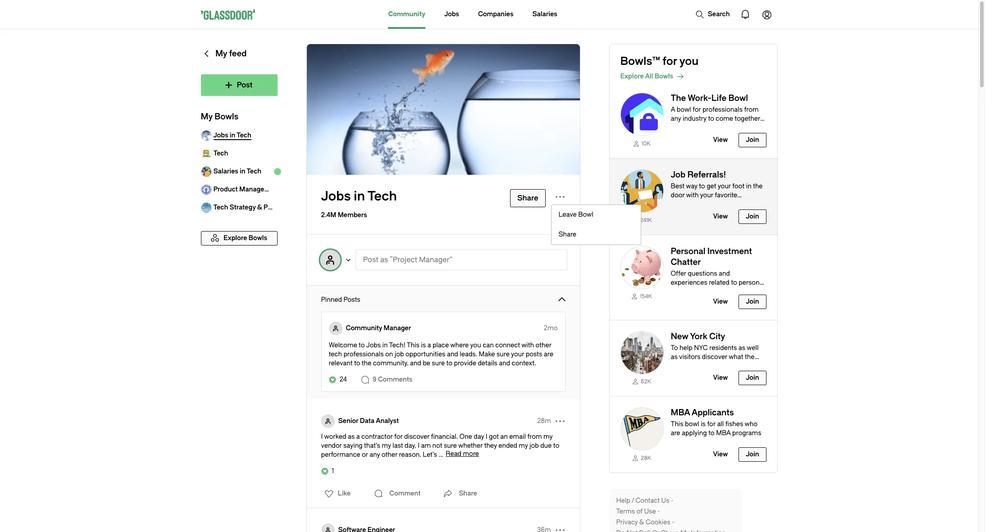 Task type: vqa. For each thing, say whether or not it's contained in the screenshot.
The Now
no



Task type: locate. For each thing, give the bounding box(es) containing it.
salaries for salaries
[[533, 10, 558, 18]]

is up 'applying'
[[701, 421, 706, 429]]

image for bowl image for job referrals!
[[621, 169, 664, 213]]

1 vertical spatial jobs
[[321, 189, 351, 204]]

3 image for bowl image from the top
[[621, 246, 664, 289]]

2.4m members
[[321, 212, 367, 219]]

this
[[407, 342, 420, 350], [671, 421, 684, 429]]

this up the opportunities
[[407, 342, 420, 350]]

my feed link
[[201, 44, 278, 74]]

0 horizontal spatial professionals
[[344, 351, 384, 359]]

are inside welcome to jobs in tech! this is a place where you can connect with other tech professionals on job opportunities and leads. make sure your posts are relevant to the community, and be sure to provide details and context.
[[544, 351, 554, 359]]

jobs down community manager
[[366, 342, 381, 350]]

bowl right leave
[[579, 211, 594, 219]]

2mo
[[544, 325, 558, 332]]

in up members
[[354, 189, 365, 204]]

for
[[663, 55, 678, 68], [693, 106, 701, 114], [708, 421, 716, 429], [395, 433, 403, 441]]

1 horizontal spatial mba
[[717, 430, 731, 438]]

the inside the work-life bowl a bowl for professionals from any industry to come together and discuss the day-to-day happenings of work-life.
[[708, 124, 718, 132]]

0 horizontal spatial &
[[257, 204, 262, 212]]

my left last
[[382, 442, 391, 450]]

is up the opportunities
[[421, 342, 426, 350]]

community manager
[[346, 325, 411, 332]]

help
[[617, 497, 631, 505]]

job inside welcome to jobs in tech! this is a place where you can connect with other tech professionals on job opportunities and leads. make sure your posts are relevant to the community, and be sure to provide details and context.
[[395, 351, 404, 359]]

i left am
[[418, 442, 420, 450]]

1 horizontal spatial &
[[640, 519, 645, 527]]

image for bowl image up 241k link
[[621, 169, 664, 213]]

1 horizontal spatial jobs
[[366, 342, 381, 350]]

chatter
[[671, 257, 701, 267]]

for up last
[[395, 433, 403, 441]]

to right due
[[554, 442, 560, 450]]

/
[[632, 497, 634, 505]]

bowl
[[677, 106, 692, 114], [686, 421, 700, 429]]

share inside dropdown button
[[459, 490, 478, 498]]

discover inside new york city to help nyc residents as well as visitors discover what the world's most popular city has to offer!
[[703, 353, 728, 361]]

community up welcome
[[346, 325, 382, 332]]

1 vertical spatial bowl
[[579, 211, 594, 219]]

in up the on
[[383, 342, 388, 350]]

1 vertical spatial other
[[382, 451, 398, 459]]

that's
[[364, 442, 381, 450]]

work-
[[688, 93, 712, 103]]

jobs for jobs
[[445, 10, 459, 18]]

mba up 'applying'
[[671, 408, 690, 418]]

2 vertical spatial sure
[[444, 442, 457, 450]]

and down experiences
[[695, 288, 706, 296]]

toogle identity image up worked
[[321, 415, 335, 428]]

1 horizontal spatial my
[[216, 49, 227, 59]]

bowls™
[[621, 55, 661, 68]]

product down management
[[264, 204, 288, 212]]

a inside welcome to jobs in tech! this is a place where you can connect with other tech professionals on job opportunities and leads. make sure your posts are relevant to the community, and be sure to provide details and context.
[[428, 342, 431, 350]]

1 vertical spatial job
[[530, 442, 539, 450]]

bowl right life
[[729, 93, 749, 103]]

as up saying
[[348, 433, 355, 441]]

as right post
[[380, 256, 388, 264]]

0 horizontal spatial you
[[471, 342, 481, 350]]

the inside new york city to help nyc residents as well as visitors discover what the world's most popular city has to offer!
[[745, 353, 755, 361]]

to right the has
[[760, 362, 766, 370]]

professionals up come
[[703, 106, 743, 114]]

tech inside tech link
[[214, 150, 228, 157]]

from up due
[[528, 433, 542, 441]]

0 horizontal spatial job
[[395, 351, 404, 359]]

for inside the work-life bowl a bowl for professionals from any industry to come together and discuss the day-to-day happenings of work-life.
[[693, 106, 701, 114]]

2 horizontal spatial in
[[383, 342, 388, 350]]

the up the has
[[745, 353, 755, 361]]

of
[[708, 133, 714, 141], [637, 508, 643, 516]]

28m link
[[538, 417, 551, 426]]

sure up read
[[444, 442, 457, 450]]

1 vertical spatial are
[[671, 430, 681, 438]]

0 vertical spatial is
[[421, 342, 426, 350]]

0 horizontal spatial jobs
[[321, 189, 351, 204]]

related
[[709, 279, 730, 287]]

for left all
[[708, 421, 716, 429]]

my
[[544, 433, 553, 441], [382, 442, 391, 450], [519, 442, 528, 450]]

i up vendor
[[321, 433, 323, 441]]

0 vertical spatial bowl
[[677, 106, 692, 114]]

0 vertical spatial a
[[428, 342, 431, 350]]

sure down connect
[[497, 351, 510, 359]]

comments
[[378, 376, 413, 384]]

other down last
[[382, 451, 398, 459]]

1 horizontal spatial bowl
[[729, 93, 749, 103]]

bowl right a
[[677, 106, 692, 114]]

toogle identity image up welcome
[[329, 322, 343, 336]]

email
[[510, 433, 526, 441]]

toogle identity image
[[320, 249, 341, 271], [321, 415, 335, 428]]

senior data analyst button
[[338, 417, 399, 426]]

professionals down welcome
[[344, 351, 384, 359]]

0 vertical spatial bowls
[[655, 73, 674, 80]]

1 vertical spatial bowls
[[215, 112, 239, 122]]

1 vertical spatial sure
[[432, 360, 445, 368]]

1 horizontal spatial this
[[671, 421, 684, 429]]

toogle identity image up pinned
[[320, 249, 341, 271]]

other up posts in the bottom of the page
[[536, 342, 552, 350]]

are right posts in the bottom of the page
[[544, 351, 554, 359]]

bowls™ for you
[[621, 55, 699, 68]]

professionals
[[703, 106, 743, 114], [344, 351, 384, 359]]

0 vertical spatial other
[[536, 342, 552, 350]]

0 horizontal spatial in
[[240, 168, 246, 175]]

work-
[[715, 133, 733, 141]]

sure
[[497, 351, 510, 359], [432, 360, 445, 368], [444, 442, 457, 450]]

this inside welcome to jobs in tech! this is a place where you can connect with other tech professionals on job opportunities and leads. make sure your posts are relevant to the community, and be sure to provide details and context.
[[407, 342, 420, 350]]

any down a
[[671, 115, 682, 123]]

jobs left companies
[[445, 10, 459, 18]]

1 horizontal spatial of
[[708, 133, 714, 141]]

0 horizontal spatial is
[[421, 342, 426, 350]]

share down leave
[[559, 231, 577, 239]]

tech inside salaries in tech link
[[247, 168, 262, 175]]

job left due
[[530, 442, 539, 450]]

1 vertical spatial discover
[[404, 433, 430, 441]]

bowl up 'applying'
[[686, 421, 700, 429]]

0 horizontal spatial any
[[370, 451, 380, 459]]

the left day-
[[708, 124, 718, 132]]

life.
[[733, 133, 743, 141]]

job down tech!
[[395, 351, 404, 359]]

feed
[[229, 49, 247, 59]]

of inside help / contact us terms of use privacy & cookies
[[637, 508, 643, 516]]

1 horizontal spatial day
[[742, 124, 753, 132]]

&
[[257, 204, 262, 212], [640, 519, 645, 527]]

you up explore all bowls link at the right top of the page
[[680, 55, 699, 68]]

a up saying
[[357, 433, 360, 441]]

& right the strategy
[[257, 204, 262, 212]]

154k link
[[621, 293, 664, 300]]

1 horizontal spatial any
[[671, 115, 682, 123]]

in inside salaries in tech link
[[240, 168, 246, 175]]

analyst
[[376, 418, 399, 425]]

1 vertical spatial salaries
[[214, 168, 238, 175]]

connect
[[496, 342, 520, 350]]

a inside i worked as a contractor for discover financial. one day i got an email from my vendor saying that's my last day. i am not sure whether they ended my job due to performance or any other reason. let's  ...
[[357, 433, 360, 441]]

menu
[[551, 205, 642, 245]]

to inside i worked as a contractor for discover financial. one day i got an email from my vendor saying that's my last day. i am not sure whether they ended my job due to performance or any other reason. let's  ...
[[554, 442, 560, 450]]

241k link
[[621, 216, 664, 224]]

0 vertical spatial from
[[745, 106, 759, 114]]

jobs inside welcome to jobs in tech! this is a place where you can connect with other tech professionals on job opportunities and leads. make sure your posts are relevant to the community, and be sure to provide details and context.
[[366, 342, 381, 350]]

menu containing leave bowl
[[551, 205, 642, 245]]

together
[[735, 115, 761, 123]]

1 vertical spatial of
[[637, 508, 643, 516]]

0 vertical spatial bowl
[[729, 93, 749, 103]]

this inside mba applicants this bowl is for all fishes who are applying to mba programs
[[671, 421, 684, 429]]

they
[[485, 442, 497, 450]]

come
[[716, 115, 734, 123]]

product down the salaries in tech
[[214, 186, 238, 193]]

1 vertical spatial any
[[370, 451, 380, 459]]

0 vertical spatial in
[[240, 168, 246, 175]]

the inside welcome to jobs in tech! this is a place where you can connect with other tech professionals on job opportunities and leads. make sure your posts are relevant to the community, and be sure to provide details and context.
[[362, 360, 372, 368]]

you
[[680, 55, 699, 68], [471, 342, 481, 350]]

performance
[[321, 451, 361, 459]]

am
[[421, 442, 431, 450]]

ended
[[499, 442, 518, 450]]

read more
[[446, 451, 479, 458]]

0 vertical spatial job
[[395, 351, 404, 359]]

my down "email" on the bottom of the page
[[519, 442, 528, 450]]

1 vertical spatial community
[[346, 325, 382, 332]]

1 vertical spatial this
[[671, 421, 684, 429]]

due
[[541, 442, 552, 450]]

1 horizontal spatial you
[[680, 55, 699, 68]]

1 vertical spatial you
[[471, 342, 481, 350]]

0 horizontal spatial day
[[474, 433, 484, 441]]

0 vertical spatial discover
[[703, 353, 728, 361]]

to left "provide"
[[447, 360, 453, 368]]

contractor
[[362, 433, 393, 441]]

to inside the work-life bowl a bowl for professionals from any industry to come together and discuss the day-to-day happenings of work-life.
[[709, 115, 715, 123]]

0 vertical spatial share
[[559, 231, 577, 239]]

discover up day.
[[404, 433, 430, 441]]

0 vertical spatial this
[[407, 342, 420, 350]]

1 vertical spatial in
[[354, 189, 365, 204]]

day inside the work-life bowl a bowl for professionals from any industry to come together and discuss the day-to-day happenings of work-life.
[[742, 124, 753, 132]]

of left the work-
[[708, 133, 714, 141]]

1 vertical spatial bowl
[[686, 421, 700, 429]]

as inside button
[[380, 256, 388, 264]]

0 vertical spatial community
[[388, 10, 426, 18]]

28m
[[538, 418, 551, 425]]

and up related
[[719, 270, 730, 278]]

salaries for salaries in tech
[[214, 168, 238, 175]]

1 vertical spatial a
[[357, 433, 360, 441]]

0 vertical spatial salaries
[[533, 10, 558, 18]]

strategy
[[230, 204, 256, 212]]

discover inside i worked as a contractor for discover financial. one day i got an email from my vendor saying that's my last day. i am not sure whether they ended my job due to performance or any other reason. let's  ...
[[404, 433, 430, 441]]

provide
[[454, 360, 477, 368]]

241k
[[641, 217, 652, 223]]

toogle identity image
[[329, 322, 343, 336], [321, 524, 335, 533]]

10k link
[[621, 140, 664, 147]]

contact
[[636, 497, 660, 505]]

an
[[501, 433, 508, 441]]

2 horizontal spatial jobs
[[445, 10, 459, 18]]

other
[[536, 342, 552, 350], [382, 451, 398, 459]]

comment
[[390, 490, 421, 498]]

1 horizontal spatial job
[[530, 442, 539, 450]]

senior data analyst
[[338, 418, 399, 425]]

2 image for bowl image from the top
[[621, 169, 664, 213]]

of left use
[[637, 508, 643, 516]]

0 vertical spatial any
[[671, 115, 682, 123]]

tech inside tech strategy & product link
[[214, 204, 228, 212]]

0 vertical spatial of
[[708, 133, 714, 141]]

1 horizontal spatial a
[[428, 342, 431, 350]]

in down tech link
[[240, 168, 246, 175]]

community left jobs link
[[388, 10, 426, 18]]

from up together
[[745, 106, 759, 114]]

0 horizontal spatial discover
[[404, 433, 430, 441]]

tech link
[[201, 145, 278, 163]]

visitors
[[680, 353, 701, 361]]

posts
[[344, 296, 361, 304]]

1 horizontal spatial is
[[701, 421, 706, 429]]

0 horizontal spatial from
[[528, 433, 542, 441]]

day up whether in the bottom of the page
[[474, 433, 484, 441]]

where
[[451, 342, 469, 350]]

0 horizontal spatial salaries
[[214, 168, 238, 175]]

the work-life bowl a bowl for professionals from any industry to come together and discuss the day-to-day happenings of work-life.
[[671, 93, 761, 141]]

1 horizontal spatial salaries
[[533, 10, 558, 18]]

0 horizontal spatial the
[[362, 360, 372, 368]]

industry
[[683, 115, 707, 123]]

other inside welcome to jobs in tech! this is a place where you can connect with other tech professionals on job opportunities and leads. make sure your posts are relevant to the community, and be sure to provide details and context.
[[536, 342, 552, 350]]

fishes
[[726, 421, 744, 429]]

image for bowl image up 62k link
[[621, 331, 664, 375]]

to inside mba applicants this bowl is for all fishes who are applying to mba programs
[[709, 430, 715, 438]]

this up 'applying'
[[671, 421, 684, 429]]

image for bowl image up 10k link
[[621, 93, 664, 136]]

in for jobs
[[354, 189, 365, 204]]

leave bowl menu item
[[552, 205, 641, 225]]

community for community manager
[[346, 325, 382, 332]]

and right the details
[[499, 360, 511, 368]]

1 vertical spatial from
[[528, 433, 542, 441]]

& down terms of use link
[[640, 519, 645, 527]]

1 horizontal spatial other
[[536, 342, 552, 350]]

image for bowl image for mba applicants
[[621, 408, 664, 451]]

0 horizontal spatial are
[[544, 351, 554, 359]]

0 vertical spatial my
[[216, 49, 227, 59]]

to right welcome
[[359, 342, 365, 350]]

mba applicants this bowl is for all fishes who are applying to mba programs
[[671, 408, 762, 438]]

in inside welcome to jobs in tech! this is a place where you can connect with other tech professionals on job opportunities and leads. make sure your posts are relevant to the community, and be sure to provide details and context.
[[383, 342, 388, 350]]

your
[[511, 351, 525, 359]]

discuss
[[684, 124, 707, 132]]

leave
[[559, 211, 577, 219]]

& inside help / contact us terms of use privacy & cookies
[[640, 519, 645, 527]]

1 image for bowl image from the top
[[621, 93, 664, 136]]

1 vertical spatial my
[[201, 112, 213, 122]]

post as "project manager" button
[[356, 250, 568, 271]]

bowls right all
[[655, 73, 674, 80]]

1 vertical spatial is
[[701, 421, 706, 429]]

are left 'applying'
[[671, 430, 681, 438]]

day inside i worked as a contractor for discover financial. one day i got an email from my vendor saying that's my last day. i am not sure whether they ended my job due to performance or any other reason. let's  ...
[[474, 433, 484, 441]]

or
[[362, 451, 368, 459]]

image for bowl image up 154k link
[[621, 246, 664, 289]]

sure inside i worked as a contractor for discover financial. one day i got an email from my vendor saying that's my last day. i am not sure whether they ended my job due to performance or any other reason. let's  ...
[[444, 442, 457, 450]]

jobs for jobs in tech
[[321, 189, 351, 204]]

the left community,
[[362, 360, 372, 368]]

1 horizontal spatial professionals
[[703, 106, 743, 114]]

share down the more
[[459, 490, 478, 498]]

has
[[747, 362, 758, 370]]

0 horizontal spatial other
[[382, 451, 398, 459]]

image for bowl image
[[621, 93, 664, 136], [621, 169, 664, 213], [621, 246, 664, 289], [621, 331, 664, 375], [621, 408, 664, 451]]

a
[[428, 342, 431, 350], [357, 433, 360, 441]]

0 vertical spatial day
[[742, 124, 753, 132]]

image for bowl image for the work-life bowl
[[621, 93, 664, 136]]

image for bowl image up 28k 'link' at the right bottom
[[621, 408, 664, 451]]

any inside i worked as a contractor for discover financial. one day i got an email from my vendor saying that's my last day. i am not sure whether they ended my job due to performance or any other reason. let's  ...
[[370, 451, 380, 459]]

to right 'applying'
[[709, 430, 715, 438]]

0 horizontal spatial of
[[637, 508, 643, 516]]

1 horizontal spatial community
[[388, 10, 426, 18]]

of inside the work-life bowl a bowl for professionals from any industry to come together and discuss the day-to-day happenings of work-life.
[[708, 133, 714, 141]]

0 horizontal spatial this
[[407, 342, 420, 350]]

you inside welcome to jobs in tech! this is a place where you can connect with other tech professionals on job opportunities and leads. make sure your posts are relevant to the community, and be sure to provide details and context.
[[471, 342, 481, 350]]

1 horizontal spatial in
[[354, 189, 365, 204]]

job inside i worked as a contractor for discover financial. one day i got an email from my vendor saying that's my last day. i am not sure whether they ended my job due to performance or any other reason. let's  ...
[[530, 442, 539, 450]]

one
[[460, 433, 473, 441]]

0 horizontal spatial i
[[321, 433, 323, 441]]

my for my bowls
[[201, 112, 213, 122]]

discover up the popular
[[703, 353, 728, 361]]

to left come
[[709, 115, 715, 123]]

bowl inside mba applicants this bowl is for all fishes who are applying to mba programs
[[686, 421, 700, 429]]

2 horizontal spatial the
[[745, 353, 755, 361]]

2 vertical spatial in
[[383, 342, 388, 350]]

for up industry
[[693, 106, 701, 114]]

1 vertical spatial day
[[474, 433, 484, 441]]

bowls up tech link
[[215, 112, 239, 122]]

personal
[[671, 246, 706, 256]]

1 horizontal spatial discover
[[703, 353, 728, 361]]

1 horizontal spatial are
[[671, 430, 681, 438]]

york
[[691, 332, 708, 342]]

i left got
[[486, 433, 488, 441]]

5 image for bowl image from the top
[[621, 408, 664, 451]]

jobs up 2.4m
[[321, 189, 351, 204]]

0 vertical spatial are
[[544, 351, 554, 359]]

to up investments
[[732, 279, 738, 287]]

toogle identity image down like button
[[321, 524, 335, 533]]

tech!
[[389, 342, 406, 350]]

welcome
[[329, 342, 357, 350]]

bowls
[[655, 73, 674, 80], [215, 112, 239, 122]]

share button
[[441, 485, 478, 503]]

is inside welcome to jobs in tech! this is a place where you can connect with other tech professionals on job opportunities and leads. make sure your posts are relevant to the community, and be sure to provide details and context.
[[421, 342, 426, 350]]

a up the opportunities
[[428, 342, 431, 350]]

professionals inside the work-life bowl a bowl for professionals from any industry to come together and discuss the day-to-day happenings of work-life.
[[703, 106, 743, 114]]

community for community
[[388, 10, 426, 18]]

0 vertical spatial product
[[214, 186, 238, 193]]

and up happenings at the top of the page
[[671, 124, 682, 132]]

the
[[708, 124, 718, 132], [745, 353, 755, 361], [362, 360, 372, 368]]

sure right be in the bottom left of the page
[[432, 360, 445, 368]]

1 horizontal spatial from
[[745, 106, 759, 114]]

1 vertical spatial &
[[640, 519, 645, 527]]

0 horizontal spatial bowl
[[579, 211, 594, 219]]

0 vertical spatial jobs
[[445, 10, 459, 18]]

and down where
[[447, 351, 459, 359]]

bowl inside the work-life bowl a bowl for professionals from any industry to come together and discuss the day-to-day happenings of work-life.
[[729, 93, 749, 103]]

mba down all
[[717, 430, 731, 438]]

4 image for bowl image from the top
[[621, 331, 664, 375]]

day down together
[[742, 124, 753, 132]]

you up the leads.
[[471, 342, 481, 350]]

and inside the work-life bowl a bowl for professionals from any industry to come together and discuss the day-to-day happenings of work-life.
[[671, 124, 682, 132]]

world's
[[671, 362, 692, 370]]

any down that's
[[370, 451, 380, 459]]

what
[[729, 353, 744, 361]]

as inside i worked as a contractor for discover financial. one day i got an email from my vendor saying that's my last day. i am not sure whether they ended my job due to performance or any other reason. let's  ...
[[348, 433, 355, 441]]

pinned
[[321, 296, 342, 304]]

residents
[[710, 344, 737, 352]]

my up due
[[544, 433, 553, 441]]



Task type: describe. For each thing, give the bounding box(es) containing it.
help
[[680, 344, 693, 352]]

can
[[483, 342, 494, 350]]

salaries in tech
[[214, 168, 262, 175]]

not
[[433, 442, 443, 450]]

9
[[373, 376, 377, 384]]

senior
[[338, 418, 359, 425]]

life
[[712, 93, 727, 103]]

as down to
[[671, 353, 678, 361]]

on
[[386, 351, 393, 359]]

make
[[479, 351, 495, 359]]

city
[[710, 332, 726, 342]]

got
[[489, 433, 499, 441]]

tech strategy & product
[[214, 204, 288, 212]]

bowl inside the work-life bowl a bowl for professionals from any industry to come together and discuss the day-to-day happenings of work-life.
[[677, 106, 692, 114]]

pinned posts
[[321, 296, 361, 304]]

to-
[[733, 124, 742, 132]]

manager
[[384, 325, 411, 332]]

referrals!
[[688, 170, 727, 180]]

0 vertical spatial toogle identity image
[[329, 322, 343, 336]]

investments
[[708, 288, 745, 296]]

in for salaries
[[240, 168, 246, 175]]

other inside i worked as a contractor for discover financial. one day i got an email from my vendor saying that's my last day. i am not sure whether they ended my job due to performance or any other reason. let's  ...
[[382, 451, 398, 459]]

1 horizontal spatial my
[[519, 442, 528, 450]]

leads.
[[460, 351, 478, 359]]

vendor
[[321, 442, 342, 450]]

1 vertical spatial product
[[264, 204, 288, 212]]

post as "project manager"
[[363, 256, 453, 264]]

explore
[[621, 73, 644, 80]]

my bowls
[[201, 112, 239, 122]]

all
[[646, 73, 654, 80]]

personal
[[739, 279, 765, 287]]

2 horizontal spatial my
[[544, 433, 553, 441]]

0 vertical spatial you
[[680, 55, 699, 68]]

applicants
[[692, 408, 734, 418]]

i worked as a contractor for discover financial. one day i got an email from my vendor saying that's my last day. i am not sure whether they ended my job due to performance or any other reason. let's  ...
[[321, 433, 560, 459]]

1 horizontal spatial i
[[418, 442, 420, 450]]

1 vertical spatial mba
[[717, 430, 731, 438]]

0 horizontal spatial bowls
[[215, 112, 239, 122]]

0 horizontal spatial my
[[382, 442, 391, 450]]

with
[[522, 342, 534, 350]]

2 horizontal spatial i
[[486, 433, 488, 441]]

saying
[[344, 442, 363, 450]]

0 horizontal spatial product
[[214, 186, 238, 193]]

10k
[[642, 141, 651, 147]]

product management link
[[201, 181, 281, 199]]

cookies
[[646, 519, 671, 527]]

job
[[671, 170, 686, 180]]

like button
[[319, 487, 354, 501]]

for inside mba applicants this bowl is for all fishes who are applying to mba programs
[[708, 421, 716, 429]]

share menu item
[[552, 225, 641, 245]]

be
[[423, 360, 431, 368]]

happenings
[[671, 133, 706, 141]]

1
[[332, 468, 334, 475]]

my for my feed
[[216, 49, 227, 59]]

as up the what at the right bottom
[[739, 344, 746, 352]]

all
[[718, 421, 724, 429]]

"project
[[390, 256, 418, 264]]

for inside i worked as a contractor for discover financial. one day i got an email from my vendor saying that's my last day. i am not sure whether they ended my job due to performance or any other reason. let's  ...
[[395, 433, 403, 441]]

any inside the work-life bowl a bowl for professionals from any industry to come together and discuss the day-to-day happenings of work-life.
[[671, 115, 682, 123]]

image for bowl image for new york city
[[621, 331, 664, 375]]

a
[[671, 106, 676, 114]]

154k
[[640, 294, 652, 300]]

questions
[[688, 270, 718, 278]]

companies link
[[478, 0, 514, 29]]

1 vertical spatial toogle identity image
[[321, 415, 335, 428]]

and left be in the bottom left of the page
[[410, 360, 422, 368]]

more
[[463, 451, 479, 458]]

search button
[[691, 5, 735, 23]]

from inside i worked as a contractor for discover financial. one day i got an email from my vendor saying that's my last day. i am not sure whether they ended my job due to performance or any other reason. let's  ...
[[528, 433, 542, 441]]

relevant
[[329, 360, 353, 368]]

personal investment chatter offer questions and experiences related to personal finance and investments
[[671, 246, 765, 296]]

explore all bowls link
[[621, 71, 778, 82]]

62k
[[641, 379, 652, 385]]

image for bowl image for personal investment chatter
[[621, 246, 664, 289]]

bowl inside the leave bowl menu item
[[579, 211, 594, 219]]

job referrals!
[[671, 170, 727, 180]]

to right relevant
[[354, 360, 360, 368]]

tech strategy & product link
[[201, 199, 288, 217]]

post
[[363, 256, 379, 264]]

leave bowl
[[559, 211, 594, 219]]

for up explore all bowls
[[663, 55, 678, 68]]

context.
[[512, 360, 536, 368]]

0 vertical spatial mba
[[671, 408, 690, 418]]

programs
[[733, 430, 762, 438]]

...
[[439, 451, 444, 459]]

are inside mba applicants this bowl is for all fishes who are applying to mba programs
[[671, 430, 681, 438]]

0 vertical spatial toogle identity image
[[320, 249, 341, 271]]

community link
[[388, 0, 426, 29]]

professionals inside welcome to jobs in tech! this is a place where you can connect with other tech professionals on job opportunities and leads. make sure your posts are relevant to the community, and be sure to provide details and context.
[[344, 351, 384, 359]]

finance
[[671, 288, 694, 296]]

my feed
[[216, 49, 247, 59]]

is inside mba applicants this bowl is for all fishes who are applying to mba programs
[[701, 421, 706, 429]]

to inside personal investment chatter offer questions and experiences related to personal finance and investments
[[732, 279, 738, 287]]

like
[[338, 490, 351, 498]]

let's
[[423, 451, 437, 459]]

new york city to help nyc residents as well as visitors discover what the world's most popular city has to offer!
[[671, 332, 766, 379]]

24
[[340, 376, 347, 384]]

community,
[[373, 360, 409, 368]]

data
[[360, 418, 375, 425]]

details
[[478, 360, 498, 368]]

28k
[[641, 456, 652, 462]]

the
[[671, 93, 687, 103]]

0 vertical spatial &
[[257, 204, 262, 212]]

9 comments
[[373, 376, 413, 384]]

worked
[[324, 433, 346, 441]]

place
[[433, 342, 449, 350]]

product management
[[214, 186, 281, 193]]

0 vertical spatial sure
[[497, 351, 510, 359]]

1 vertical spatial toogle identity image
[[321, 524, 335, 533]]

share inside 'menu item'
[[559, 231, 577, 239]]

1 horizontal spatial bowls
[[655, 73, 674, 80]]

comment button
[[372, 485, 423, 503]]

members
[[338, 212, 367, 219]]

from inside the work-life bowl a bowl for professionals from any industry to come together and discuss the day-to-day happenings of work-life.
[[745, 106, 759, 114]]

read
[[446, 451, 462, 458]]

to inside new york city to help nyc residents as well as visitors discover what the world's most popular city has to offer!
[[760, 362, 766, 370]]

companies
[[478, 10, 514, 18]]

well
[[747, 344, 759, 352]]

salaries link
[[533, 0, 558, 29]]



